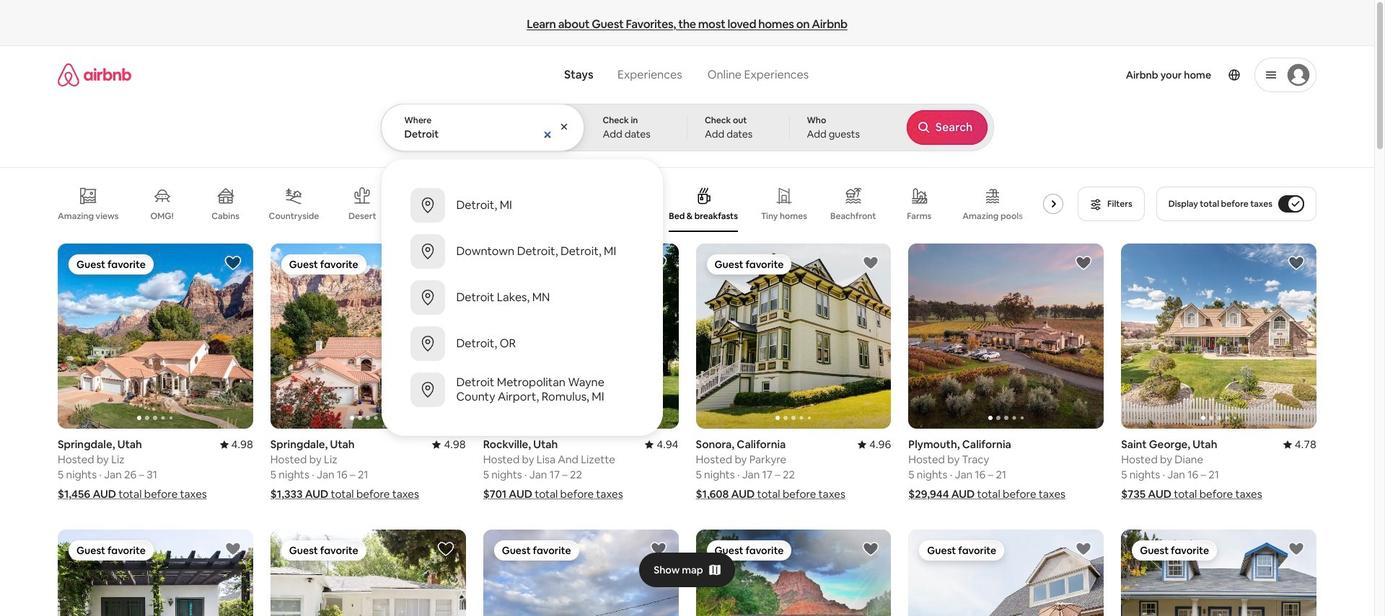 Task type: vqa. For each thing, say whether or not it's contained in the screenshot.
add to wishlist: sonora, california icon
yes



Task type: describe. For each thing, give the bounding box(es) containing it.
add to wishlist: springdale, utah image
[[437, 255, 454, 272]]

Search destinations search field
[[404, 128, 562, 141]]

search suggestions list box
[[381, 171, 663, 425]]

what can we help you find? tab list
[[553, 59, 695, 91]]

add to wishlist: malibu, california image
[[1075, 541, 1093, 559]]

profile element
[[832, 46, 1317, 104]]

add to wishlist: plymouth, california image
[[1075, 255, 1093, 272]]

1 horizontal spatial add to wishlist: springdale, utah image
[[863, 541, 880, 559]]

add to wishlist: saint george, utah image
[[1288, 255, 1305, 272]]

3 option from the top
[[381, 275, 663, 321]]

4 option from the top
[[381, 321, 663, 367]]

0 horizontal spatial add to wishlist: springdale, utah image
[[224, 255, 242, 272]]

add to wishlist: los angeles, california image
[[224, 541, 242, 559]]

1 option from the top
[[381, 183, 663, 229]]

add to wishlist: pasadena, california image
[[1288, 541, 1305, 559]]

add to wishlist: rockville, utah image
[[650, 255, 667, 272]]



Task type: locate. For each thing, give the bounding box(es) containing it.
5 option from the top
[[381, 367, 663, 413]]

add to wishlist: sonora, california image
[[863, 255, 880, 272]]

4.96 out of 5 average rating image
[[858, 438, 891, 452]]

add to wishlist: springdale, utah image
[[224, 255, 242, 272], [863, 541, 880, 559]]

4.94 out of 5 average rating image
[[645, 438, 679, 452]]

tab panel
[[381, 104, 994, 437]]

2 4.98 out of 5 average rating image from the left
[[433, 438, 466, 452]]

group
[[58, 176, 1087, 232], [58, 244, 253, 430], [270, 244, 466, 430], [483, 244, 679, 430], [696, 244, 891, 430], [909, 244, 1300, 430], [1121, 244, 1385, 430], [58, 531, 253, 617], [270, 531, 466, 617], [483, 531, 679, 617], [696, 531, 891, 617], [909, 531, 1104, 617], [1121, 531, 1317, 617]]

add to wishlist: joshua tree, california image
[[650, 541, 667, 559]]

0 horizontal spatial 4.98 out of 5 average rating image
[[220, 438, 253, 452]]

option
[[381, 183, 663, 229], [381, 229, 663, 275], [381, 275, 663, 321], [381, 321, 663, 367], [381, 367, 663, 413]]

4.78 out of 5 average rating image
[[1284, 438, 1317, 452]]

1 horizontal spatial 4.98 out of 5 average rating image
[[433, 438, 466, 452]]

0 vertical spatial add to wishlist: springdale, utah image
[[224, 255, 242, 272]]

1 4.98 out of 5 average rating image from the left
[[220, 438, 253, 452]]

4.98 out of 5 average rating image
[[220, 438, 253, 452], [433, 438, 466, 452]]

None search field
[[381, 46, 994, 437]]

add to wishlist: los angeles, california image
[[437, 541, 454, 559]]

1 vertical spatial add to wishlist: springdale, utah image
[[863, 541, 880, 559]]

2 option from the top
[[381, 229, 663, 275]]



